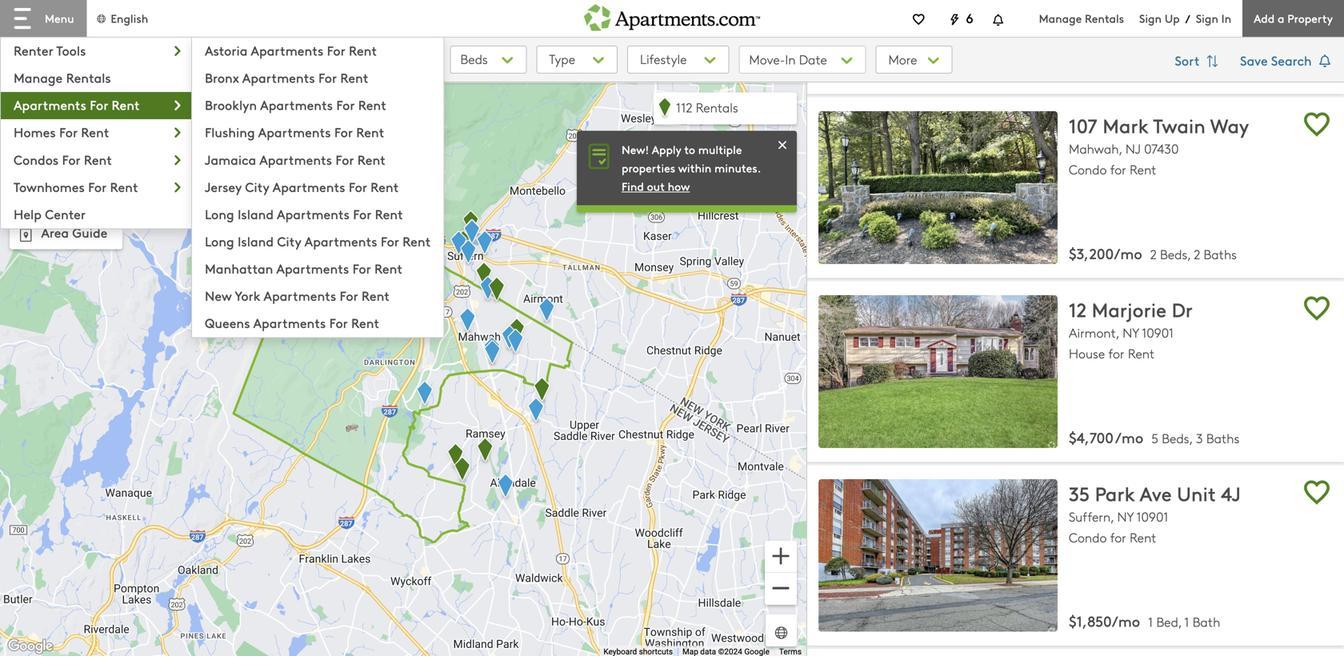 Task type: locate. For each thing, give the bounding box(es) containing it.
2 island from the top
[[238, 232, 274, 250]]

0 vertical spatial long
[[205, 205, 234, 223]]

$3,200/mo
[[1069, 243, 1143, 263]]

0 vertical spatial condo
[[1069, 161, 1107, 178]]

jersey city apartments for rent link
[[192, 174, 444, 198]]

0 horizontal spatial city
[[245, 178, 269, 196]]

rent
[[349, 41, 377, 59], [340, 68, 368, 86], [112, 96, 140, 114], [358, 96, 386, 114], [81, 123, 109, 141], [356, 123, 384, 141], [84, 150, 112, 168], [358, 150, 386, 168], [1130, 161, 1157, 178], [110, 178, 138, 196], [371, 178, 399, 196], [375, 205, 403, 223], [403, 232, 431, 250], [374, 259, 403, 277], [362, 287, 390, 305], [351, 314, 379, 332], [1128, 345, 1155, 362], [1130, 528, 1157, 546]]

6
[[966, 9, 974, 27]]

nj
[[1126, 140, 1141, 157]]

condo down "mahwah,"
[[1069, 161, 1107, 178]]

1 horizontal spatial in
[[1222, 10, 1232, 26]]

map region
[[0, 59, 1010, 656]]

$4,700 /mo 5 beds, 3 baths
[[1069, 427, 1240, 447]]

for inside 107 mark twain way mahwah, nj 07430 condo for rent
[[1111, 161, 1127, 178]]

new! apply to multiple properties within minutes. find out how
[[622, 142, 761, 194]]

$1,850/mo
[[1069, 611, 1140, 631]]

queens apartments for rent
[[205, 314, 379, 332]]

more
[[889, 50, 921, 68]]

condo inside 107 mark twain way mahwah, nj 07430 condo for rent
[[1069, 161, 1107, 178]]

rentals inside manage rentals sign up / sign in
[[1085, 10, 1124, 26]]

1 sign from the left
[[1139, 10, 1162, 26]]

guide
[[72, 223, 108, 241]]

apartments
[[251, 41, 324, 59], [242, 68, 315, 86], [14, 96, 86, 114], [260, 96, 333, 114], [258, 123, 331, 141], [259, 150, 332, 168], [273, 178, 345, 196], [277, 205, 350, 223], [305, 232, 377, 250], [276, 259, 349, 277], [264, 287, 336, 305], [253, 314, 326, 332]]

sign right the /
[[1196, 10, 1219, 26]]

0 horizontal spatial 1
[[1148, 613, 1153, 631]]

rentals up apartments for rent link
[[66, 68, 111, 86]]

beds, inside $4,700 /mo 5 beds, 3 baths
[[1162, 429, 1193, 447]]

island down jersey
[[238, 205, 274, 223]]

35 park ave unit 4j suffern, ny 10901 condo for rent
[[1069, 480, 1241, 546]]

0 vertical spatial margin image
[[16, 143, 29, 156]]

type
[[549, 50, 575, 68]]

english
[[111, 10, 148, 26]]

rentals left sign up link at the right top of the page
[[1085, 10, 1124, 26]]

1 2 from the left
[[1151, 245, 1157, 263]]

move-in date
[[749, 50, 827, 68]]

1 horizontal spatial city
[[277, 232, 301, 250]]

5
[[1152, 429, 1159, 447]]

homes for rent link
[[1, 119, 191, 143]]

apartments down manhattan apartments for rent
[[264, 287, 336, 305]]

for
[[1111, 161, 1127, 178], [1109, 345, 1125, 362], [1111, 528, 1127, 546]]

jersey
[[205, 178, 242, 196]]

margin image up homes
[[16, 97, 34, 115]]

2 vertical spatial rentals
[[696, 98, 738, 116]]

ny down park
[[1118, 508, 1134, 525]]

0 vertical spatial 10901
[[1142, 324, 1174, 341]]

flushing
[[205, 123, 255, 141]]

margin image for travel
[[16, 143, 29, 156]]

help center link
[[1, 201, 191, 225]]

date
[[799, 50, 827, 68]]

apartments up the flushing apartments for rent
[[260, 96, 333, 114]]

travel
[[36, 140, 71, 158]]

baths
[[1204, 245, 1237, 263], [1207, 429, 1240, 447]]

2 long from the top
[[205, 232, 234, 250]]

10901
[[1142, 324, 1174, 341], [1137, 508, 1169, 525]]

1 right bed, in the right bottom of the page
[[1185, 613, 1189, 631]]

rentals for manage rentals
[[66, 68, 111, 86]]

city right jersey
[[245, 178, 269, 196]]

out
[[647, 179, 665, 194]]

jamaica
[[205, 150, 256, 168]]

0 vertical spatial beds,
[[1160, 245, 1191, 263]]

homes
[[14, 123, 56, 141]]

0 horizontal spatial manage rentals link
[[1, 65, 191, 89]]

manage rentals link
[[1039, 10, 1139, 26], [1, 65, 191, 89]]

1 vertical spatial manage rentals link
[[1, 65, 191, 89]]

1 vertical spatial condo
[[1069, 528, 1107, 546]]

long up the manhattan
[[205, 232, 234, 250]]

1 vertical spatial margin image
[[14, 223, 37, 246]]

for right house
[[1109, 345, 1125, 362]]

long island apartments for rent
[[205, 205, 403, 223]]

sign left up
[[1139, 10, 1162, 26]]

1 vertical spatial 10901
[[1137, 508, 1169, 525]]

apartments for rent
[[14, 96, 140, 114]]

2 2 from the left
[[1194, 245, 1201, 263]]

beds, up dr
[[1160, 245, 1191, 263]]

townhomes for rent link
[[1, 174, 191, 198]]

apartments for rent link
[[1, 92, 191, 116]]

draw button
[[10, 92, 122, 124]]

1 vertical spatial baths
[[1207, 429, 1240, 447]]

save
[[1240, 51, 1268, 69]]

1 condo from the top
[[1069, 161, 1107, 178]]

mark
[[1103, 112, 1149, 139]]

nearby
[[41, 182, 85, 200]]

0 vertical spatial ny
[[1123, 324, 1139, 341]]

0 horizontal spatial in
[[785, 50, 796, 68]]

in left add in the right of the page
[[1222, 10, 1232, 26]]

margin image inside 'area guide' button
[[14, 223, 37, 246]]

10901 down dr
[[1142, 324, 1174, 341]]

112 rentals
[[676, 98, 738, 116]]

renter tools
[[14, 41, 86, 59]]

1 horizontal spatial 2
[[1194, 245, 1201, 263]]

dr
[[1172, 296, 1193, 323]]

property
[[1288, 10, 1333, 26]]

1 horizontal spatial rentals
[[696, 98, 738, 116]]

in left date
[[785, 50, 796, 68]]

apartments up jamaica apartments for rent
[[258, 123, 331, 141]]

within
[[678, 160, 712, 176]]

long down jersey
[[205, 205, 234, 223]]

jamaica apartments for rent
[[205, 150, 386, 168]]

beds, right 5
[[1162, 429, 1193, 447]]

10901 down ave
[[1137, 508, 1169, 525]]

1 vertical spatial beds,
[[1162, 429, 1193, 447]]

for down 'suffern,'
[[1111, 528, 1127, 546]]

margin image down help
[[14, 223, 37, 246]]

for down the nj
[[1111, 161, 1127, 178]]

city up manhattan apartments for rent
[[277, 232, 301, 250]]

ny inside 35 park ave unit 4j suffern, ny 10901 condo for rent
[[1118, 508, 1134, 525]]

google image
[[4, 636, 57, 656]]

margin image inside draw "button"
[[16, 97, 34, 115]]

1 horizontal spatial manage
[[1039, 10, 1082, 26]]

to
[[684, 142, 695, 157]]

35
[[1069, 480, 1090, 506]]

apartments up homes for rent at the top
[[14, 96, 86, 114]]

bath
[[1193, 613, 1221, 631]]

in
[[1222, 10, 1232, 26], [785, 50, 796, 68]]

margin image down homes
[[16, 143, 29, 156]]

rent inside 12 marjorie dr airmont, ny 10901 house for rent
[[1128, 345, 1155, 362]]

condo down 'suffern,'
[[1069, 528, 1107, 546]]

island
[[238, 205, 274, 223], [238, 232, 274, 250]]

0 vertical spatial in
[[1222, 10, 1232, 26]]

margin image for nearby
[[14, 181, 37, 203]]

rent inside 'link'
[[84, 150, 112, 168]]

1 vertical spatial for
[[1109, 345, 1125, 362]]

astoria
[[205, 41, 248, 59]]

1
[[1148, 613, 1153, 631], [1185, 613, 1189, 631]]

rentals right the 112
[[696, 98, 738, 116]]

baths inside $3,200/mo 2 beds, 2 baths
[[1204, 245, 1237, 263]]

1 vertical spatial rentals
[[66, 68, 111, 86]]

apartments up manhattan apartments for rent link
[[305, 232, 377, 250]]

building photo - 35 park ave image
[[819, 479, 1058, 632]]

baths inside $4,700 /mo 5 beds, 3 baths
[[1207, 429, 1240, 447]]

1 vertical spatial ny
[[1118, 508, 1134, 525]]

multiple
[[698, 142, 742, 157]]

ny down marjorie
[[1123, 324, 1139, 341]]

condo
[[1069, 161, 1107, 178], [1069, 528, 1107, 546]]

area guide button
[[10, 217, 122, 249]]

1 vertical spatial margin image
[[14, 181, 37, 203]]

flushing apartments for rent
[[205, 123, 384, 141]]

find out how link
[[622, 179, 690, 194]]

$1,850/mo 1 bed, 1 bath
[[1069, 611, 1221, 631]]

jamaica apartments for rent link
[[192, 147, 444, 170]]

time
[[74, 140, 103, 158]]

0 vertical spatial baths
[[1204, 245, 1237, 263]]

manage inside manage rentals sign up / sign in
[[1039, 10, 1082, 26]]

apartments down new york apartments for rent
[[253, 314, 326, 332]]

2 condo from the top
[[1069, 528, 1107, 546]]

2 horizontal spatial rentals
[[1085, 10, 1124, 26]]

ny inside 12 marjorie dr airmont, ny 10901 house for rent
[[1123, 324, 1139, 341]]

margin image
[[16, 97, 34, 115], [14, 181, 37, 203]]

long island city apartments for rent
[[205, 232, 431, 250]]

suffern,
[[1069, 508, 1114, 525]]

1 horizontal spatial sign
[[1196, 10, 1219, 26]]

0 horizontal spatial sign
[[1139, 10, 1162, 26]]

1 vertical spatial in
[[785, 50, 796, 68]]

for
[[327, 41, 345, 59], [318, 68, 337, 86], [90, 96, 108, 114], [336, 96, 355, 114], [59, 123, 78, 141], [334, 123, 353, 141], [62, 150, 80, 168], [336, 150, 354, 168], [88, 178, 107, 196], [349, 178, 367, 196], [353, 205, 372, 223], [381, 232, 399, 250], [353, 259, 371, 277], [340, 287, 358, 305], [329, 314, 348, 332]]

1 vertical spatial long
[[205, 232, 234, 250]]

1 long from the top
[[205, 205, 234, 223]]

rent inside 107 mark twain way mahwah, nj 07430 condo for rent
[[1130, 161, 1157, 178]]

1 left bed, in the right bottom of the page
[[1148, 613, 1153, 631]]

long
[[205, 205, 234, 223], [205, 232, 234, 250]]

sort
[[1175, 51, 1203, 69]]

bed,
[[1157, 613, 1182, 631]]

rentals
[[1085, 10, 1124, 26], [66, 68, 111, 86], [696, 98, 738, 116]]

0 horizontal spatial rentals
[[66, 68, 111, 86]]

brooklyn
[[205, 96, 257, 114]]

2 vertical spatial for
[[1111, 528, 1127, 546]]

long for long island apartments for rent
[[205, 205, 234, 223]]

1 vertical spatial island
[[238, 232, 274, 250]]

0 vertical spatial for
[[1111, 161, 1127, 178]]

0 vertical spatial manage rentals link
[[1039, 10, 1139, 26]]

0 horizontal spatial 2
[[1151, 245, 1157, 263]]

astoria apartments for rent link
[[192, 38, 444, 61]]

0 horizontal spatial manage
[[14, 68, 63, 86]]

save search button
[[1240, 46, 1335, 78]]

1 vertical spatial manage
[[14, 68, 63, 86]]

island up the manhattan
[[238, 232, 274, 250]]

1 island from the top
[[238, 205, 274, 223]]

0 vertical spatial rentals
[[1085, 10, 1124, 26]]

margin image inside travel time button
[[16, 143, 29, 156]]

margin image up help
[[14, 181, 37, 203]]

long island apartments for rent link
[[192, 201, 444, 225]]

1 horizontal spatial 1
[[1185, 613, 1189, 631]]

0 vertical spatial margin image
[[16, 97, 34, 115]]

margin image inside nearby link
[[14, 181, 37, 203]]

margin image
[[16, 143, 29, 156], [14, 223, 37, 246]]

0 vertical spatial island
[[238, 205, 274, 223]]

0 vertical spatial manage
[[1039, 10, 1082, 26]]



Task type: vqa. For each thing, say whether or not it's contained in the screenshot.


Task type: describe. For each thing, give the bounding box(es) containing it.
rentals for 112 rentals
[[696, 98, 738, 116]]

3
[[1196, 429, 1203, 447]]

manhattan
[[205, 259, 273, 277]]

house
[[1069, 345, 1105, 362]]

manhattan apartments for rent link
[[192, 256, 444, 279]]

apartments down astoria apartments for rent
[[242, 68, 315, 86]]

1 1 from the left
[[1148, 613, 1153, 631]]

add a property
[[1254, 10, 1333, 26]]

bronx apartments for rent link
[[192, 65, 444, 89]]

0 vertical spatial city
[[245, 178, 269, 196]]

manage for manage rentals
[[14, 68, 63, 86]]

up
[[1165, 10, 1180, 26]]

manage for manage rentals sign up / sign in
[[1039, 10, 1082, 26]]

/mo
[[1116, 427, 1144, 447]]

brooklyn apartments for rent link
[[192, 92, 444, 116]]

renter
[[14, 41, 53, 59]]

10901 inside 35 park ave unit 4j suffern, ny 10901 condo for rent
[[1137, 508, 1169, 525]]

margin image for area
[[14, 223, 37, 246]]

for inside 12 marjorie dr airmont, ny 10901 house for rent
[[1109, 345, 1125, 362]]

apartments down the flushing apartments for rent
[[259, 150, 332, 168]]

107 mark twain way mahwah, nj 07430 condo for rent
[[1069, 112, 1249, 178]]

sign up link
[[1139, 10, 1180, 26]]

jersey city apartments for rent
[[205, 178, 399, 196]]

minutes.
[[715, 160, 761, 176]]

menu button
[[0, 0, 87, 37]]

10901 inside 12 marjorie dr airmont, ny 10901 house for rent
[[1142, 324, 1174, 341]]

manage rentals sign up / sign in
[[1039, 10, 1232, 26]]

tools
[[56, 41, 86, 59]]

long island city apartments for rent link
[[192, 228, 444, 252]]

$4,700
[[1069, 427, 1114, 447]]

apartments up new york apartments for rent link
[[276, 259, 349, 277]]

marjorie
[[1092, 296, 1167, 323]]

sign in link
[[1196, 10, 1232, 26]]

queens
[[205, 314, 250, 332]]

beds button
[[450, 46, 527, 74]]

$3,200/mo 2 beds, 2 baths
[[1069, 243, 1237, 263]]

condos
[[14, 150, 59, 168]]

park
[[1095, 480, 1135, 506]]

condos for rent
[[14, 150, 112, 168]]

townhomes
[[14, 178, 85, 196]]

manage rentals
[[14, 68, 111, 86]]

homes for rent
[[14, 123, 109, 141]]

/
[[1186, 11, 1191, 26]]

price button
[[363, 46, 441, 74]]

help
[[14, 205, 42, 223]]

travel time
[[36, 140, 103, 158]]

107
[[1069, 112, 1098, 139]]

apply
[[652, 142, 682, 157]]

move-in date button
[[739, 46, 866, 74]]

rentals for manage rentals sign up / sign in
[[1085, 10, 1124, 26]]

margin image for draw
[[16, 97, 34, 115]]

condos for rent link
[[1, 147, 191, 170]]

beds, inside $3,200/mo 2 beds, 2 baths
[[1160, 245, 1191, 263]]

4j
[[1221, 480, 1241, 506]]

long for long island city apartments for rent
[[205, 232, 234, 250]]

112
[[676, 98, 693, 116]]

new york apartments for rent
[[205, 287, 390, 305]]

apartments up long island apartments for rent
[[273, 178, 345, 196]]

island for apartments
[[238, 205, 274, 223]]

rent inside 35 park ave unit 4j suffern, ny 10901 condo for rent
[[1130, 528, 1157, 546]]

search
[[1271, 51, 1312, 69]]

mahwah,
[[1069, 140, 1122, 157]]

bronx
[[205, 68, 239, 86]]

1 vertical spatial city
[[277, 232, 301, 250]]

astoria apartments for rent
[[205, 41, 377, 59]]

island for city
[[238, 232, 274, 250]]

for inside 'link'
[[62, 150, 80, 168]]

flushing apartments for rent link
[[192, 119, 444, 143]]

brooklyn apartments for rent
[[205, 96, 386, 114]]

in inside 'button'
[[785, 50, 796, 68]]

Location or Point of Interest text field
[[10, 46, 354, 74]]

find
[[622, 179, 644, 194]]

price
[[374, 50, 402, 68]]

1 horizontal spatial manage rentals link
[[1039, 10, 1139, 26]]

2 1 from the left
[[1185, 613, 1189, 631]]

for inside 35 park ave unit 4j suffern, ny 10901 condo for rent
[[1111, 528, 1127, 546]]

12 marjorie dr airmont, ny 10901 house for rent
[[1069, 296, 1193, 362]]

training image
[[775, 137, 791, 153]]

building photo - 107 mark twain way image
[[819, 111, 1058, 264]]

satellite view image
[[772, 624, 791, 642]]

12
[[1069, 296, 1087, 323]]

building photo - 12 marjorie dr image
[[819, 295, 1058, 448]]

move-
[[749, 50, 785, 68]]

type button
[[536, 46, 618, 74]]

apartments up bronx apartments for rent at the top of page
[[251, 41, 324, 59]]

in inside manage rentals sign up / sign in
[[1222, 10, 1232, 26]]

2 sign from the left
[[1196, 10, 1219, 26]]

apartments.com logo image
[[584, 0, 760, 31]]

york
[[235, 287, 260, 305]]

apartments up 'long island city apartments for rent' link
[[277, 205, 350, 223]]

new
[[205, 287, 232, 305]]

condo inside 35 park ave unit 4j suffern, ny 10901 condo for rent
[[1069, 528, 1107, 546]]

new!
[[622, 142, 649, 157]]

sort button
[[1167, 46, 1231, 78]]

english link
[[95, 10, 148, 26]]

area
[[41, 223, 69, 241]]

bronx apartments for rent
[[205, 68, 368, 86]]

manhattan apartments for rent
[[205, 259, 403, 277]]

twain
[[1153, 112, 1206, 139]]

menu
[[45, 10, 74, 26]]

unit
[[1177, 480, 1216, 506]]



